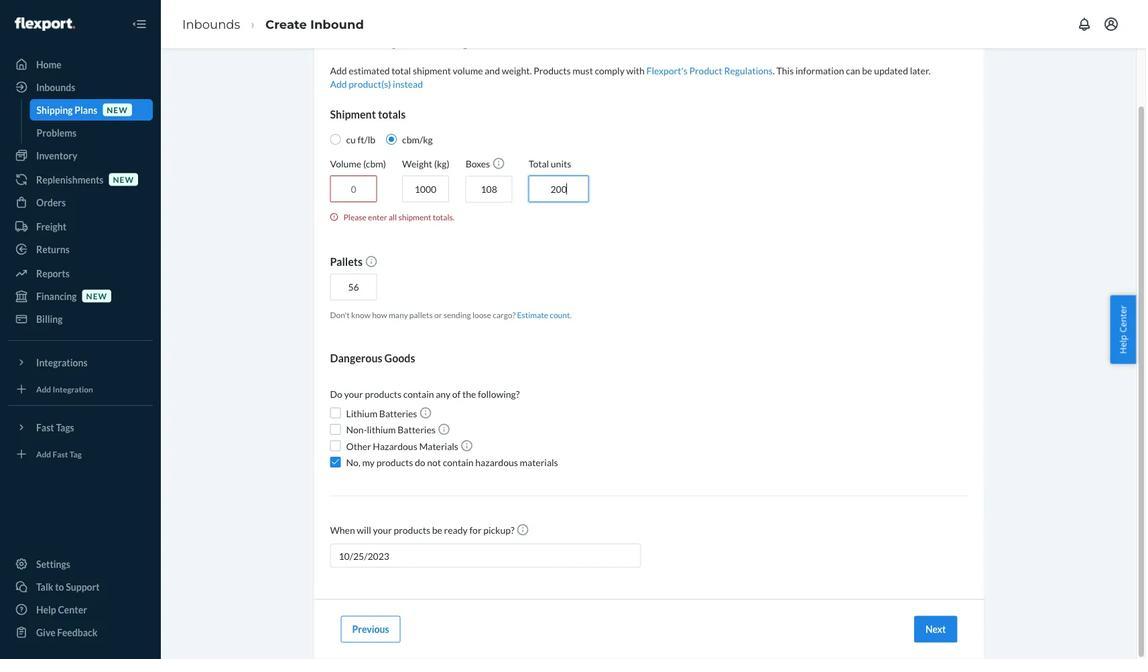 Task type: vqa. For each thing, say whether or not it's contained in the screenshot.
the information
yes



Task type: locate. For each thing, give the bounding box(es) containing it.
fast left tag
[[53, 449, 68, 459]]

weight (kg)
[[402, 158, 450, 170]]

tag
[[70, 449, 82, 459]]

1 vertical spatial 0 text field
[[330, 274, 377, 301]]

your right do
[[344, 389, 363, 401]]

0 vertical spatial contain
[[403, 389, 434, 401]]

new down "reports" link
[[86, 291, 107, 301]]

0 text field down units
[[529, 176, 589, 203]]

all
[[389, 212, 397, 222]]

0 vertical spatial help
[[1117, 335, 1129, 354]]

many
[[389, 310, 408, 320]]

0 text field
[[330, 176, 377, 203], [330, 274, 377, 301]]

add
[[330, 65, 347, 76], [330, 78, 347, 90], [36, 384, 51, 394], [36, 449, 51, 459]]

shipment for all
[[399, 212, 431, 222]]

0 vertical spatial center
[[1117, 305, 1129, 333]]

add fast tag link
[[8, 444, 153, 465]]

2 0 text field from the top
[[330, 274, 377, 301]]

please enter all shipment totals.
[[344, 212, 455, 222]]

previous button
[[341, 617, 401, 644]]

shipment inside add estimated total shipment volume and weight. products must comply with flexport's product regulations . this information can be updated later. add product(s) instead
[[413, 65, 451, 76]]

other
[[346, 441, 371, 452]]

shipment for total
[[413, 65, 451, 76]]

or
[[434, 310, 442, 320]]

1 horizontal spatial inbounds link
[[182, 17, 240, 31]]

2 0 text field from the left
[[529, 176, 589, 203]]

0 vertical spatial be
[[862, 65, 872, 76]]

regulations
[[724, 65, 773, 76]]

dangerous goods
[[330, 352, 415, 365]]

add left product(s)
[[330, 78, 347, 90]]

be right can
[[862, 65, 872, 76]]

0 text field for pallets
[[330, 274, 377, 301]]

1 vertical spatial shipment
[[399, 212, 431, 222]]

0 vertical spatial new
[[107, 105, 128, 115]]

close navigation image
[[131, 16, 147, 32]]

1 horizontal spatial contain
[[443, 457, 474, 469]]

products down the hazardous
[[377, 457, 413, 469]]

1 horizontal spatial your
[[373, 525, 392, 537]]

inventory
[[36, 150, 77, 161]]

1 vertical spatial center
[[58, 604, 87, 616]]

1 horizontal spatial .
[[773, 65, 775, 76]]

1 horizontal spatial help
[[1117, 335, 1129, 354]]

1 vertical spatial inbounds link
[[8, 76, 153, 98]]

inbound
[[310, 17, 364, 31]]

help center inside button
[[1117, 305, 1129, 354]]

your right the will
[[373, 525, 392, 537]]

2 vertical spatial new
[[86, 291, 107, 301]]

breadcrumbs navigation
[[172, 5, 375, 44]]

new for financing
[[86, 291, 107, 301]]

lithium
[[346, 408, 378, 420]]

goods
[[385, 352, 415, 365]]

1 vertical spatial .
[[570, 310, 572, 320]]

contain right not
[[443, 457, 474, 469]]

reports link
[[8, 263, 153, 284]]

. right 'estimate'
[[570, 310, 572, 320]]

create
[[265, 17, 307, 31]]

add down what
[[330, 65, 347, 76]]

0 vertical spatial inbounds
[[182, 17, 240, 31]]

add product(s) instead button
[[330, 77, 423, 91]]

hazardous
[[475, 457, 518, 469]]

financing
[[36, 291, 77, 302]]

1 horizontal spatial be
[[862, 65, 872, 76]]

freight link
[[8, 216, 153, 237]]

3 0 text field from the left
[[466, 176, 513, 203]]

new up "orders" link
[[113, 175, 134, 184]]

inbounds
[[182, 17, 240, 31], [36, 81, 75, 93]]

pallets
[[330, 255, 365, 268]]

1 horizontal spatial help center
[[1117, 305, 1129, 354]]

inventory link
[[8, 145, 153, 166]]

1 0 text field from the top
[[330, 176, 377, 203]]

products for contain
[[365, 389, 402, 401]]

(kg)
[[434, 158, 450, 170]]

and
[[485, 65, 500, 76]]

1 horizontal spatial center
[[1117, 305, 1129, 333]]

1 vertical spatial help center
[[36, 604, 87, 616]]

give feedback button
[[8, 622, 153, 644]]

0 vertical spatial products
[[365, 389, 402, 401]]

information
[[796, 65, 844, 76]]

integrations
[[36, 357, 88, 368]]

materials
[[520, 457, 558, 469]]

0 horizontal spatial help center
[[36, 604, 87, 616]]

batteries up other hazardous materials
[[398, 425, 436, 436]]

how
[[372, 310, 387, 320]]

add for add integration
[[36, 384, 51, 394]]

units
[[551, 158, 571, 170]]

totals.
[[433, 212, 455, 222]]

1 vertical spatial be
[[432, 525, 442, 537]]

inbounds link
[[182, 17, 240, 31], [8, 76, 153, 98]]

shipping plans
[[37, 104, 97, 116]]

1 horizontal spatial 0 text field
[[466, 176, 513, 203]]

None checkbox
[[330, 408, 341, 419], [330, 425, 341, 436], [330, 441, 341, 452], [330, 458, 341, 468], [330, 408, 341, 419], [330, 425, 341, 436], [330, 441, 341, 452], [330, 458, 341, 468]]

estimated
[[349, 65, 390, 76]]

inbounds inside breadcrumbs navigation
[[182, 17, 240, 31]]

don't
[[330, 310, 350, 320]]

1 horizontal spatial inbounds
[[182, 17, 240, 31]]

add left integration
[[36, 384, 51, 394]]

0 horizontal spatial .
[[570, 310, 572, 320]]

0 text field down volume (cbm)
[[330, 176, 377, 203]]

1 vertical spatial inbounds
[[36, 81, 75, 93]]

talk
[[36, 582, 53, 593]]

batteries up the non-lithium batteries
[[379, 408, 417, 420]]

new for shipping plans
[[107, 105, 128, 115]]

help
[[1117, 335, 1129, 354], [36, 604, 56, 616]]

be left ready
[[432, 525, 442, 537]]

batteries
[[379, 408, 417, 420], [398, 425, 436, 436]]

add inside add integration link
[[36, 384, 51, 394]]

fast tags button
[[8, 417, 153, 438]]

new
[[107, 105, 128, 115], [113, 175, 134, 184], [86, 291, 107, 301]]

shipping
[[37, 104, 73, 116]]

freight
[[36, 221, 66, 232]]

open account menu image
[[1103, 16, 1120, 32]]

open notifications image
[[1077, 16, 1093, 32]]

0 text field down boxes
[[466, 176, 513, 203]]

products
[[365, 389, 402, 401], [377, 457, 413, 469], [394, 525, 430, 537]]

shipment totals
[[330, 108, 406, 121]]

non-lithium batteries
[[346, 425, 437, 436]]

hazardous
[[373, 441, 417, 452]]

1 vertical spatial help
[[36, 604, 56, 616]]

0 horizontal spatial 0 text field
[[402, 176, 449, 203]]

new right plans
[[107, 105, 128, 115]]

None radio
[[330, 134, 341, 145], [386, 134, 397, 145], [330, 134, 341, 145], [386, 134, 397, 145]]

add down fast tags
[[36, 449, 51, 459]]

1 vertical spatial fast
[[53, 449, 68, 459]]

support
[[66, 582, 100, 593]]

contain left the any
[[403, 389, 434, 401]]

fast left tags in the left bottom of the page
[[36, 422, 54, 433]]

2 horizontal spatial 0 text field
[[529, 176, 589, 203]]

1 vertical spatial products
[[377, 457, 413, 469]]

boxes
[[466, 158, 492, 170]]

be
[[862, 65, 872, 76], [432, 525, 442, 537]]

0 vertical spatial your
[[344, 389, 363, 401]]

0 vertical spatial shipment
[[413, 65, 451, 76]]

shipment
[[413, 65, 451, 76], [399, 212, 431, 222]]

plans
[[75, 104, 97, 116]]

do your products contain any of the following?
[[330, 389, 520, 401]]

other hazardous materials
[[346, 441, 460, 452]]

1 0 text field from the left
[[402, 176, 449, 203]]

create inbound
[[265, 17, 364, 31]]

0 vertical spatial inbounds link
[[182, 17, 240, 31]]

don't know how many pallets or sending loose cargo? estimate count .
[[330, 310, 572, 320]]

loose
[[473, 310, 491, 320]]

add inside add fast tag link
[[36, 449, 51, 459]]

products left ready
[[394, 525, 430, 537]]

must
[[573, 65, 593, 76]]

0 vertical spatial .
[[773, 65, 775, 76]]

products for do
[[377, 457, 413, 469]]

products up lithium batteries
[[365, 389, 402, 401]]

cargo?
[[493, 310, 516, 320]]

shipment up instead
[[413, 65, 451, 76]]

help inside button
[[1117, 335, 1129, 354]]

0 text field down weight (kg)
[[402, 176, 449, 203]]

(cbm)
[[363, 158, 386, 170]]

0 text field
[[402, 176, 449, 203], [529, 176, 589, 203], [466, 176, 513, 203]]

returns link
[[8, 239, 153, 260]]

new for replenishments
[[113, 175, 134, 184]]

0 text field for units
[[529, 176, 589, 203]]

what
[[330, 35, 365, 49]]

0 horizontal spatial help
[[36, 604, 56, 616]]

0 horizontal spatial inbounds
[[36, 81, 75, 93]]

not
[[427, 457, 441, 469]]

. left this
[[773, 65, 775, 76]]

1 vertical spatial contain
[[443, 457, 474, 469]]

weight.
[[502, 65, 532, 76]]

0 vertical spatial help center
[[1117, 305, 1129, 354]]

0 vertical spatial 0 text field
[[330, 176, 377, 203]]

shipment right all
[[399, 212, 431, 222]]

enter
[[368, 212, 387, 222]]

sending
[[444, 310, 471, 320]]

0 vertical spatial fast
[[36, 422, 54, 433]]

0 text field down the pallets on the top of the page
[[330, 274, 377, 301]]

1 vertical spatial new
[[113, 175, 134, 184]]



Task type: describe. For each thing, give the bounding box(es) containing it.
pickup?
[[483, 525, 515, 537]]

the
[[463, 389, 476, 401]]

total units
[[529, 158, 571, 170]]

cbm/kg
[[402, 134, 433, 145]]

replenishments
[[36, 174, 104, 185]]

home
[[36, 59, 62, 70]]

settings
[[36, 559, 70, 570]]

volume
[[453, 65, 483, 76]]

10/25/2023
[[339, 551, 389, 563]]

what are you sending?
[[330, 35, 477, 49]]

volume (cbm)
[[330, 158, 386, 170]]

do
[[415, 457, 425, 469]]

when
[[330, 525, 355, 537]]

problems
[[37, 127, 76, 138]]

no,
[[346, 457, 361, 469]]

add fast tag
[[36, 449, 82, 459]]

tags
[[56, 422, 74, 433]]

talk to support button
[[8, 577, 153, 598]]

estimate
[[517, 310, 548, 320]]

total
[[392, 65, 411, 76]]

products
[[534, 65, 571, 76]]

next
[[926, 624, 946, 636]]

0 horizontal spatial inbounds link
[[8, 76, 153, 98]]

0 horizontal spatial contain
[[403, 389, 434, 401]]

no, my products do not contain hazardous materials
[[346, 457, 558, 469]]

problems link
[[30, 122, 153, 143]]

1 vertical spatial batteries
[[398, 425, 436, 436]]

help center button
[[1110, 295, 1136, 364]]

to
[[55, 582, 64, 593]]

0 horizontal spatial your
[[344, 389, 363, 401]]

be inside add estimated total shipment volume and weight. products must comply with flexport's product regulations . this information can be updated later. add product(s) instead
[[862, 65, 872, 76]]

center inside button
[[1117, 305, 1129, 333]]

0 horizontal spatial center
[[58, 604, 87, 616]]

. inside add estimated total shipment volume and weight. products must comply with flexport's product regulations . this information can be updated later. add product(s) instead
[[773, 65, 775, 76]]

1 vertical spatial your
[[373, 525, 392, 537]]

of
[[452, 389, 461, 401]]

this
[[777, 65, 794, 76]]

reports
[[36, 268, 70, 279]]

count
[[550, 310, 570, 320]]

add for add fast tag
[[36, 449, 51, 459]]

orders
[[36, 197, 66, 208]]

lithium
[[367, 425, 396, 436]]

returns
[[36, 244, 70, 255]]

create inbound link
[[265, 17, 364, 31]]

add integration
[[36, 384, 93, 394]]

cu ft/lb
[[346, 134, 375, 145]]

will
[[357, 525, 371, 537]]

product(s)
[[349, 78, 391, 90]]

flexport's
[[647, 65, 688, 76]]

sending?
[[419, 35, 477, 49]]

billing link
[[8, 308, 153, 330]]

ft/lb
[[358, 134, 375, 145]]

volume
[[330, 158, 361, 170]]

next button
[[914, 617, 958, 644]]

add for add estimated total shipment volume and weight. products must comply with flexport's product regulations . this information can be updated later. add product(s) instead
[[330, 65, 347, 76]]

fast tags
[[36, 422, 74, 433]]

0 vertical spatial batteries
[[379, 408, 417, 420]]

following?
[[478, 389, 520, 401]]

comply
[[595, 65, 625, 76]]

ready
[[444, 525, 468, 537]]

add integration link
[[8, 379, 153, 400]]

shipment
[[330, 108, 376, 121]]

instead
[[393, 78, 423, 90]]

0 text field for volume (cbm)
[[330, 176, 377, 203]]

integrations button
[[8, 352, 153, 373]]

updated
[[874, 65, 908, 76]]

do
[[330, 389, 342, 401]]

weight
[[402, 158, 432, 170]]

talk to support
[[36, 582, 100, 593]]

2 vertical spatial products
[[394, 525, 430, 537]]

flexport logo image
[[15, 17, 75, 31]]

settings link
[[8, 554, 153, 575]]

my
[[362, 457, 375, 469]]

can
[[846, 65, 860, 76]]

later.
[[910, 65, 931, 76]]

estimate count button
[[517, 310, 570, 321]]

give feedback
[[36, 627, 97, 639]]

add estimated total shipment volume and weight. products must comply with flexport's product regulations . this information can be updated later. add product(s) instead
[[330, 65, 931, 90]]

know
[[351, 310, 371, 320]]

materials
[[419, 441, 458, 452]]

cu
[[346, 134, 356, 145]]

totals
[[378, 108, 406, 121]]

fast inside "dropdown button"
[[36, 422, 54, 433]]

please
[[344, 212, 367, 222]]

integration
[[53, 384, 93, 394]]

flexport's product regulations button
[[647, 64, 773, 77]]

0 text field for (kg)
[[402, 176, 449, 203]]

give
[[36, 627, 55, 639]]

0 horizontal spatial be
[[432, 525, 442, 537]]

feedback
[[57, 627, 97, 639]]



